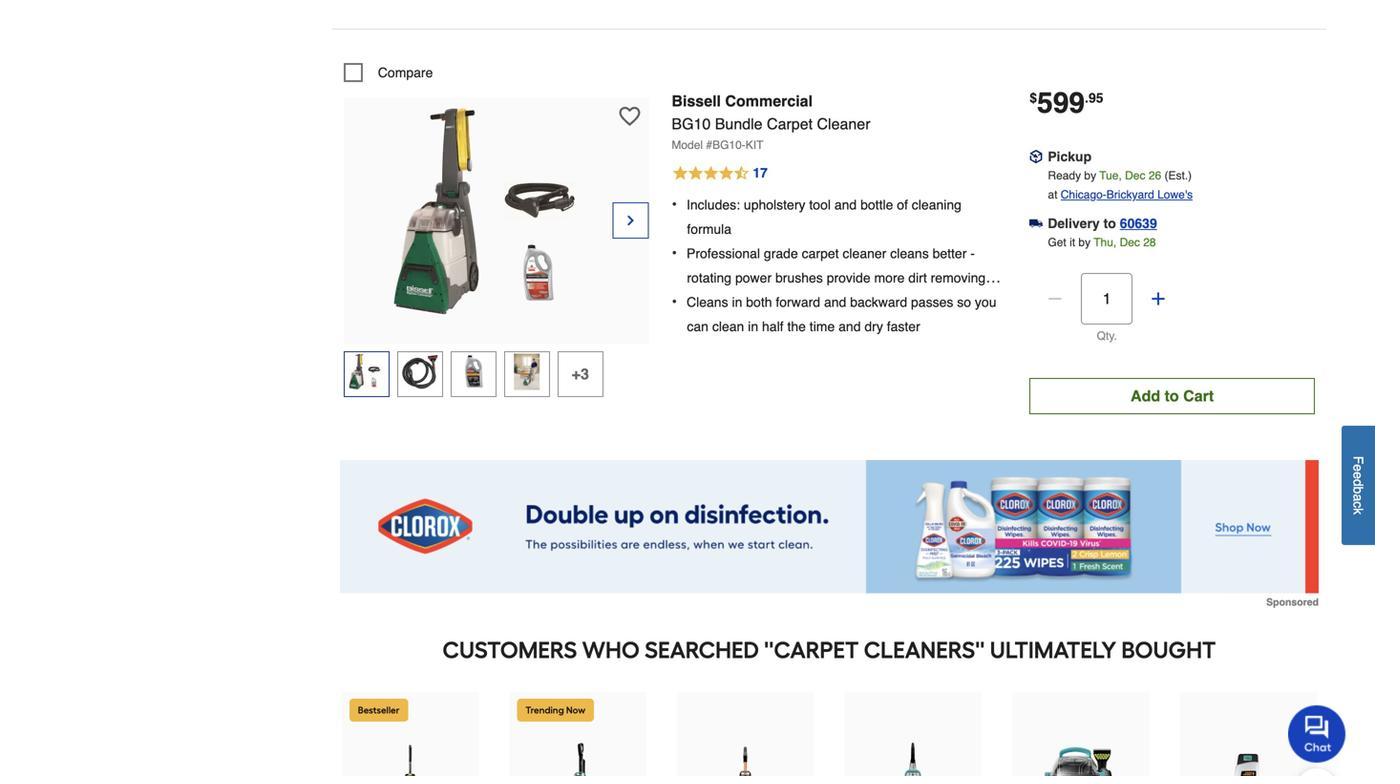 Task type: vqa. For each thing, say whether or not it's contained in the screenshot.
e
yes



Task type: describe. For each thing, give the bounding box(es) containing it.
delivery to 60639
[[1048, 216, 1157, 231]]

dry
[[865, 319, 883, 334]]

can
[[687, 319, 709, 334]]

delivery
[[1048, 216, 1100, 231]]

bestseller
[[358, 705, 400, 716]]

of
[[897, 197, 908, 212]]

chat invite button image
[[1288, 705, 1347, 763]]

get it by thu, dec 28
[[1048, 236, 1156, 249]]

cleans
[[687, 295, 728, 310]]

brushes
[[776, 270, 823, 286]]

''carpet
[[764, 636, 859, 664]]

2 • from the top
[[672, 244, 677, 262]]

add to cart button
[[1030, 378, 1315, 414]]

chicago-brickyard lowe's button
[[1061, 185, 1193, 204]]

d
[[1351, 479, 1366, 487]]

cleans
[[890, 246, 929, 261]]

commercial
[[725, 92, 813, 110]]

time
[[810, 319, 835, 334]]

bissell revolution hydrosteam carpet cleaner image
[[691, 741, 800, 777]]

tue,
[[1100, 169, 1122, 182]]

1 horizontal spatial power
[[735, 270, 772, 286]]

• for you
[[672, 293, 677, 310]]

Stepper number input field with increment and decrement buttons number field
[[1081, 273, 1133, 325]]

60639 button
[[1120, 214, 1157, 233]]

add to cart
[[1131, 387, 1214, 405]]

f e e d b a c k button
[[1342, 426, 1375, 545]]

shark carpetxpert deep clean pro for stainstriker spot remover liquid 48-oz image
[[1194, 741, 1303, 777]]

(est.)
[[1165, 169, 1192, 182]]

1000737358 element
[[344, 63, 433, 82]]

thu,
[[1094, 236, 1117, 249]]

backward
[[850, 295, 907, 310]]

b
[[1351, 487, 1366, 494]]

28
[[1144, 236, 1156, 249]]

+3
[[572, 365, 589, 383]]

c
[[1351, 502, 1366, 508]]

• cleans in both forward and backward passes so you can clean in half the time and dry faster
[[672, 293, 997, 334]]

plus image
[[1149, 289, 1168, 308]]

dirt
[[909, 270, 927, 286]]

lowe's
[[1158, 188, 1193, 201]]

4.5 stars image
[[672, 162, 769, 185]]

forward
[[776, 295, 821, 310]]

tool
[[809, 197, 831, 212]]

it
[[1070, 236, 1076, 249]]

the
[[787, 319, 806, 334]]

so
[[957, 295, 971, 310]]

60639
[[1120, 216, 1157, 231]]

removing
[[931, 270, 986, 286]]

ultimately
[[990, 636, 1117, 664]]

1 horizontal spatial in
[[748, 319, 758, 334]]

$
[[1030, 90, 1037, 105]]

-
[[971, 246, 975, 261]]

k
[[1351, 508, 1366, 515]]

bundle
[[715, 115, 763, 133]]

upholstery
[[744, 197, 806, 212]]

17 button
[[672, 162, 1007, 185]]

brickyard
[[1107, 188, 1155, 201]]

model
[[672, 138, 703, 152]]

cart
[[1184, 387, 1214, 405]]

3 thumbnail image from the left
[[455, 354, 492, 390]]

4 thumbnail image from the left
[[509, 354, 545, 390]]

cleaning
[[912, 197, 962, 212]]

f
[[1351, 456, 1366, 464]]

26
[[1149, 169, 1162, 182]]

+3 button
[[558, 351, 603, 397]]

1 vertical spatial dec
[[1120, 236, 1140, 249]]

17
[[753, 165, 768, 180]]

you
[[975, 295, 997, 310]]

minus image
[[1046, 289, 1065, 308]]

carpet
[[802, 246, 839, 261]]

to for delivery
[[1104, 216, 1116, 231]]



Task type: locate. For each thing, give the bounding box(es) containing it.
in left both
[[732, 295, 742, 310]]

bought
[[1122, 636, 1216, 664]]

• left cleans
[[672, 293, 677, 310]]

e up d
[[1351, 464, 1366, 472]]

chevron right image
[[623, 211, 638, 230]]

0 vertical spatial and
[[835, 197, 857, 212]]

truck filled image
[[1030, 217, 1043, 230]]

trending
[[526, 705, 564, 716]]

e
[[1351, 464, 1366, 472], [1351, 472, 1366, 479]]

to up the thu,
[[1104, 216, 1116, 231]]

599
[[1037, 86, 1085, 119]]

0 vertical spatial •
[[672, 195, 677, 213]]

professional
[[687, 246, 760, 261]]

1 vertical spatial to
[[1165, 387, 1179, 405]]

power up both
[[735, 270, 772, 286]]

power down the rotating
[[687, 295, 724, 310]]

formula
[[687, 222, 732, 237]]

bissell turboclean dualpro pet carpet cleaner image
[[858, 741, 968, 777]]

0 horizontal spatial power
[[687, 295, 724, 310]]

0 vertical spatial dec
[[1125, 169, 1146, 182]]

customers who searched ''carpet cleaners'' ultimately bought heading
[[340, 631, 1319, 669]]

kit
[[746, 138, 764, 152]]

1 vertical spatial power
[[687, 295, 724, 310]]

chicago-
[[1061, 188, 1107, 201]]

2 e from the top
[[1351, 472, 1366, 479]]

1 horizontal spatial to
[[1165, 387, 1179, 405]]

better
[[933, 246, 967, 261]]

add
[[1131, 387, 1161, 405]]

• includes: upholstery tool and bottle of cleaning formula • professional grade carpet cleaner cleans better - rotating power brushes provide more dirt removing power
[[672, 195, 986, 310]]

clean
[[712, 319, 744, 334]]

cleaners''
[[864, 636, 985, 664]]

half
[[762, 319, 784, 334]]

1 e from the top
[[1351, 464, 1366, 472]]

passes
[[911, 295, 954, 310]]

• left includes:
[[672, 195, 677, 213]]

carpet
[[767, 115, 813, 133]]

0 vertical spatial to
[[1104, 216, 1116, 231]]

#
[[706, 138, 713, 152]]

compare
[[378, 65, 433, 80]]

ready
[[1048, 169, 1081, 182]]

get
[[1048, 236, 1067, 249]]

0 horizontal spatial in
[[732, 295, 742, 310]]

0 vertical spatial in
[[732, 295, 742, 310]]

ready by tue, dec 26 (est.) at chicago-brickyard lowe's
[[1048, 169, 1193, 201]]

trending now
[[526, 705, 586, 716]]

bissell little green pet pro carpet cleaner image
[[1026, 741, 1136, 777]]

1 vertical spatial in
[[748, 319, 758, 334]]

who
[[582, 636, 640, 664]]

bottle
[[861, 197, 893, 212]]

• inside • cleans in both forward and backward passes so you can clean in half the time and dry faster
[[672, 293, 677, 310]]

pickup
[[1048, 149, 1092, 164]]

includes:
[[687, 197, 740, 212]]

faster
[[887, 319, 920, 334]]

f e e d b a c k
[[1351, 456, 1366, 515]]

•
[[672, 195, 677, 213], [672, 244, 677, 262], [672, 293, 677, 310]]

and
[[835, 197, 857, 212], [824, 295, 847, 310], [839, 319, 861, 334]]

by inside ready by tue, dec 26 (est.) at chicago-brickyard lowe's
[[1084, 169, 1097, 182]]

0 vertical spatial by
[[1084, 169, 1097, 182]]

1 • from the top
[[672, 195, 677, 213]]

by
[[1084, 169, 1097, 182], [1079, 236, 1091, 249]]

to inside button
[[1165, 387, 1179, 405]]

bg10
[[672, 115, 711, 133]]

provide
[[827, 270, 871, 286]]

thumbnail image
[[348, 354, 385, 390], [402, 354, 438, 390], [455, 354, 492, 390], [509, 354, 545, 390]]

pickup image
[[1030, 150, 1043, 163]]

to
[[1104, 216, 1116, 231], [1165, 387, 1179, 405]]

and up time
[[824, 295, 847, 310]]

2 vertical spatial •
[[672, 293, 677, 310]]

heart outline image
[[619, 106, 640, 127]]

$ 599 .95
[[1030, 86, 1104, 119]]

3 • from the top
[[672, 293, 677, 310]]

0 vertical spatial power
[[735, 270, 772, 286]]

and inside • includes: upholstery tool and bottle of cleaning formula • professional grade carpet cleaner cleans better - rotating power brushes provide more dirt removing power
[[835, 197, 857, 212]]

power
[[735, 270, 772, 286], [687, 295, 724, 310]]

gallery item 0 image
[[391, 107, 601, 317]]

in left the half on the top right of the page
[[748, 319, 758, 334]]

a
[[1351, 494, 1366, 502]]

rotating
[[687, 270, 732, 286]]

to for add
[[1165, 387, 1179, 405]]

at
[[1048, 188, 1058, 201]]

customers
[[443, 636, 577, 664]]

2 vertical spatial and
[[839, 319, 861, 334]]

• for •
[[672, 195, 677, 213]]

and left dry
[[839, 319, 861, 334]]

1 vertical spatial by
[[1079, 236, 1091, 249]]

searched
[[645, 636, 759, 664]]

now
[[566, 705, 586, 716]]

customers who searched ''carpet cleaners'' ultimately bought
[[443, 636, 1216, 664]]

qty.
[[1097, 329, 1117, 343]]

.95
[[1085, 90, 1104, 105]]

cleaner
[[817, 115, 871, 133]]

trending now link
[[509, 692, 646, 777]]

to right add
[[1165, 387, 1179, 405]]

both
[[746, 295, 772, 310]]

e up b
[[1351, 472, 1366, 479]]

dec left 28
[[1120, 236, 1140, 249]]

actual price $599.95 element
[[1030, 86, 1104, 119]]

1 vertical spatial •
[[672, 244, 677, 262]]

by up chicago-
[[1084, 169, 1097, 182]]

dec inside ready by tue, dec 26 (est.) at chicago-brickyard lowe's
[[1125, 169, 1146, 182]]

bissell proheat 2x revolution pet pro plus carpet cleaner image
[[355, 741, 465, 777]]

• left professional
[[672, 244, 677, 262]]

dec up brickyard
[[1125, 169, 1146, 182]]

bestseller link
[[342, 692, 479, 777]]

bissell
[[672, 92, 721, 110]]

more
[[874, 270, 905, 286]]

0 horizontal spatial to
[[1104, 216, 1116, 231]]

1 thumbnail image from the left
[[348, 354, 385, 390]]

in
[[732, 295, 742, 310], [748, 319, 758, 334]]

1 vertical spatial and
[[824, 295, 847, 310]]

and right tool
[[835, 197, 857, 212]]

bg10-
[[713, 138, 746, 152]]

bissell turboclean powerbrush pet carpet cleaner image
[[523, 741, 633, 777]]

by right it
[[1079, 236, 1091, 249]]

dec
[[1125, 169, 1146, 182], [1120, 236, 1140, 249]]

cleaner
[[843, 246, 887, 261]]

grade
[[764, 246, 798, 261]]

bissell commercial bg10 bundle carpet cleaner model # bg10-kit
[[672, 92, 871, 152]]

2 thumbnail image from the left
[[402, 354, 438, 390]]

advertisement region
[[340, 460, 1319, 608]]



